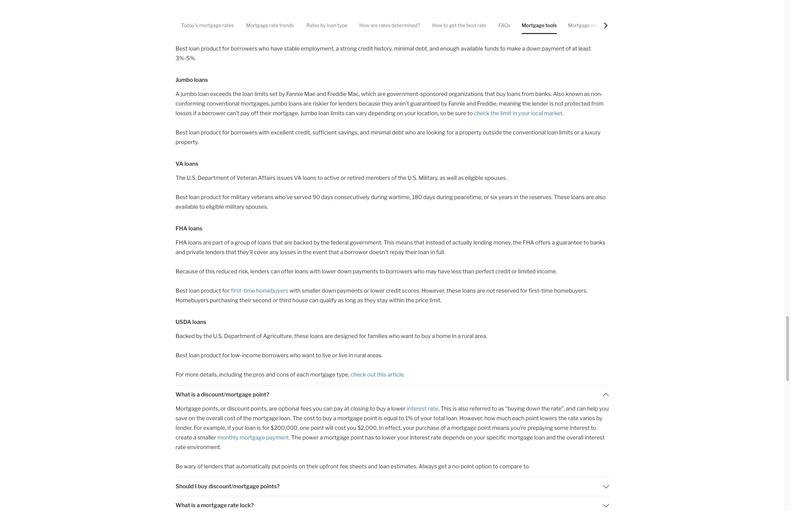 Task type: describe. For each thing, give the bounding box(es) containing it.
fha loans are part of a group of loans that are backed by the federal government. this means that instead of actually lending money, the fha offers a guarantee to banks and private lenders that they'll cover any losses in the event that a borrower doesn't repay their loan in full.
[[176, 239, 607, 256]]

1 vertical spatial va
[[294, 175, 302, 181]]

as inside a jumbo loan exceeds the loan limits set by fannie mae and freddie mac, which are government-sponsored organizations that buy loans from banks. also known as non- conforming conventional mortgages, jumbo loans are riskier for lenders because they aren't guaranteed by fannie and freddie, meaning the lender is not protected from losses if a borrower can't pay off their mortgage. jumbo loan limits can vary depending on your location, so be sure to
[[585, 91, 590, 97]]

mortgage down will
[[324, 435, 350, 441]]

0 horizontal spatial rural
[[355, 352, 366, 359]]

meaning
[[499, 100, 522, 107]]

1 points, from the left
[[202, 406, 220, 412]]

their inside 'fha loans are part of a group of loans that are backed by the federal government. this means that instead of actually lending money, the fha offers a guarantee to banks and private lenders that they'll cover any losses in the event that a borrower doesn't repay their loan in full.'
[[406, 249, 418, 256]]

how are rates determined? link
[[360, 17, 420, 34]]

location,
[[418, 110, 439, 117]]

banks/mortgage
[[296, 26, 339, 33]]

are inside best loan product for military veterans who've served 90 days consecutively during wartime, 180 days during peacetime, or six years in the reserves. these loans are also available to eligible military spouses.
[[586, 194, 595, 201]]

borrowers inside best loan product for borrowers who have stable employment, a strong credit history, minimal debt, and enough available funds to make a down payment of at least 3%-5%.
[[231, 45, 258, 52]]

mortgage tools link
[[522, 17, 557, 34]]

as left well on the right top
[[440, 175, 446, 181]]

rate left trends
[[270, 22, 279, 28]]

also
[[554, 91, 565, 97]]

and right the sheets
[[368, 464, 378, 470]]

1 vertical spatial department
[[224, 333, 256, 340]]

next image
[[604, 22, 610, 28]]

banks.
[[536, 91, 552, 97]]

by inside the . this is also referred to as "buying down the rate", and can help you save on the overall cost of the mortgage loan. the cost to buy a mortgage point is equal to 1% of your total loan. however, how much each point lowers the rate varies by lender. for example, if your loan is for $200,000, one point will cost you $2,000. in effect, your purchase of a mortgage point means you're prepaying some interest to create a smaller
[[597, 415, 603, 422]]

payments inside with smaller down payments or lower credit scores. however, these loans are not reserved for first-time homebuyers. homebuyers purchasing their second or third house can qualify as long as they stay within the price limit.
[[337, 288, 363, 294]]

equal
[[384, 415, 398, 422]]

for inside the . this is also referred to as "buying down the rate", and can help you save on the overall cost of the mortgage loan. the cost to buy a mortgage point is equal to 1% of your total loan. however, how much each point lowers the rate varies by lender. for example, if your loan is for $200,000, one point will cost you $2,000. in effect, your purchase of a mortgage point means you're prepaying some interest to create a smaller
[[262, 425, 270, 432]]

product for 3%-
[[201, 45, 221, 52]]

is down i
[[191, 502, 196, 509]]

a for a jumbo loan exceeds the loan limits set by fannie mae and freddie mac, which are government-sponsored organizations that buy loans from banks. also known as non- conforming conventional mortgages, jumbo loans are riskier for lenders because they aren't guaranteed by fannie and freddie, meaning the lender is not protected from losses if a borrower can't pay off their mortgage. jumbo loan limits can vary depending on your location, so be sure to
[[176, 91, 180, 97]]

your down effect,
[[398, 435, 409, 441]]

mortgage up depends
[[452, 425, 477, 432]]

the left limit
[[491, 110, 500, 117]]

by right rates
[[321, 22, 326, 28]]

the inside best loan product for military veterans who've served 90 days consecutively during wartime, 180 days during peacetime, or six years in the reserves. these loans are also available to eligible military spouses.
[[520, 194, 529, 201]]

sufficient
[[313, 129, 337, 136]]

the left pros
[[244, 372, 252, 378]]

stable
[[284, 45, 300, 52]]

or left third
[[273, 297, 278, 304]]

of right group on the left top
[[251, 239, 257, 246]]

with inside best loan product for borrowers with excellent credit, sufficient savings, and minimal debt who are looking for a property outside the conventional loan limits or a luxury property.
[[259, 129, 270, 136]]

interest rate link
[[407, 406, 439, 412]]

full.
[[437, 249, 446, 256]]

this inside the . this is also referred to as "buying down the rate", and can help you save on the overall cost of the mortgage loan. the cost to buy a mortgage point is equal to 1% of your total loan. however, how much each point lowers the rate varies by lender. for example, if your loan is for $200,000, one point will cost you $2,000. in effect, your purchase of a mortgage point means you're prepaying some interest to create a smaller
[[441, 406, 452, 412]]

of down total
[[441, 425, 446, 432]]

how to get the best rate link
[[433, 17, 487, 34]]

as right well on the right top
[[458, 175, 464, 181]]

known
[[566, 91, 583, 97]]

who've
[[275, 194, 293, 201]]

exceeds
[[210, 91, 232, 97]]

today's mortgage rates
[[181, 22, 234, 28]]

mortgage up $200,000,
[[253, 415, 278, 422]]

vary
[[356, 110, 367, 117]]

discount/mortgage for point?
[[201, 392, 252, 398]]

the down discount
[[243, 415, 252, 422]]

monthly
[[218, 435, 239, 441]]

repay
[[390, 249, 404, 256]]

means inside 'fha loans are part of a group of loans that are backed by the federal government. this means that instead of actually lending money, the fha offers a guarantee to banks and private lenders that they'll cover any losses in the event that a borrower doesn't repay their loan in full.'
[[396, 239, 413, 246]]

is up in
[[379, 415, 383, 422]]

are right which
[[378, 91, 386, 97]]

5%.
[[186, 55, 196, 61]]

0 vertical spatial this
[[206, 268, 215, 275]]

as right long
[[358, 297, 363, 304]]

the up lowers
[[542, 406, 550, 412]]

lenders inside 'fha loans are part of a group of loans that are backed by the federal government. this means that instead of actually lending money, the fha offers a guarantee to banks and private lenders that they'll cover any losses in the event that a borrower doesn't repay their loan in full.'
[[206, 249, 225, 256]]

1 horizontal spatial limits
[[331, 110, 345, 117]]

are left part
[[203, 239, 211, 246]]

by right 'funded'
[[526, 16, 533, 23]]

of right the members
[[392, 175, 397, 181]]

is up equity,
[[260, 16, 265, 23]]

the up event
[[321, 239, 330, 246]]

your inside a jumbo loan exceeds the loan limits set by fannie mae and freddie mac, which are government-sponsored organizations that buy loans from banks. also known as non- conforming conventional mortgages, jumbo loans are riskier for lenders because they aren't guaranteed by fannie and freddie, meaning the lender is not protected from losses if a borrower can't pay off their mortgage. jumbo loan limits can vary depending on your location, so be sure to
[[405, 110, 416, 117]]

no-
[[453, 464, 461, 470]]

agriculture,
[[263, 333, 293, 340]]

homebuyers
[[256, 288, 289, 294]]

or left other
[[275, 26, 280, 33]]

secured
[[375, 16, 396, 23]]

loan up banks/mortgage
[[311, 16, 322, 23]]

offers
[[536, 239, 551, 246]]

the inside with smaller down payments or lower credit scores. however, these loans are not reserved for first-time homebuyers. homebuyers purchasing their second or third house can qualify as long as they stay within the price limit.
[[406, 297, 415, 304]]

0 vertical spatial spouses.
[[485, 175, 508, 181]]

and inside 'fha loans are part of a group of loans that are backed by the federal government. this means that instead of actually lending money, the fha offers a guarantee to banks and private lenders that they'll cover any losses in the event that a borrower doesn't repay their loan in full.'
[[176, 249, 185, 256]]

mortgage for mortgage news
[[568, 22, 591, 28]]

best for 3%-
[[176, 45, 188, 52]]

0 horizontal spatial check
[[351, 372, 366, 378]]

borrower inside 'fha loans are part of a group of loans that are backed by the federal government. this means that instead of actually lending money, the fha offers a guarantee to banks and private lenders that they'll cover any losses in the event that a borrower doesn't repay their loan in full.'
[[345, 249, 368, 256]]

mortgage news
[[568, 22, 604, 28]]

lenders inside a conventional mortgage or loan is any type of home loan that's not offered or secured by a government entity. the loan is instead funded by private lenders like our full- service mortgage provider, bay equity, or other banks/mortgage companies.
[[553, 16, 572, 23]]

for inside best loan product for borrowers who have stable employment, a strong credit history, minimal debt, and enough available funds to make a down payment of at least 3%-5%.
[[222, 45, 230, 52]]

0 horizontal spatial jumbo
[[181, 91, 197, 97]]

buy inside the . this is also referred to as "buying down the rate", and can help you save on the overall cost of the mortgage loan. the cost to buy a mortgage point is equal to 1% of your total loan. however, how much each point lowers the rate varies by lender. for example, if your loan is for $200,000, one point will cost you $2,000. in effect, your purchase of a mortgage point means you're prepaying some interest to create a smaller
[[323, 415, 332, 422]]

the right exceeds
[[233, 91, 241, 97]]

or up bay
[[242, 16, 247, 23]]

total
[[434, 415, 446, 422]]

funded
[[507, 16, 525, 23]]

of right part
[[224, 239, 230, 246]]

they inside with smaller down payments or lower credit scores. however, these loans are not reserved for first-time homebuyers. homebuyers purchasing their second or third house can qualify as long as they stay within the price limit.
[[365, 297, 376, 304]]

also inside the . this is also referred to as "buying down the rate", and can help you save on the overall cost of the mortgage loan. the cost to buy a mortgage point is equal to 1% of your total loan. however, how much each point lowers the rate varies by lender. for example, if your loan is for $200,000, one point will cost you $2,000. in effect, your purchase of a mortgage point means you're prepaying some interest to create a smaller
[[458, 406, 469, 412]]

1 vertical spatial want
[[302, 352, 315, 359]]

today's
[[181, 22, 198, 28]]

funds
[[485, 45, 500, 52]]

set
[[270, 91, 278, 97]]

0 horizontal spatial u.s.
[[187, 175, 197, 181]]

a for a conventional mortgage or loan is any type of home loan that's not offered or secured by a government entity. the loan is instead funded by private lenders like our full- service mortgage provider, bay equity, or other banks/mortgage companies.
[[176, 16, 180, 23]]

by right backed
[[196, 333, 202, 340]]

losses inside a jumbo loan exceeds the loan limits set by fannie mae and freddie mac, which are government-sponsored organizations that buy loans from banks. also known as non- conforming conventional mortgages, jumbo loans are riskier for lenders because they aren't guaranteed by fannie and freddie, meaning the lender is not protected from losses if a borrower can't pay off their mortgage. jumbo loan limits can vary depending on your location, so be sure to
[[176, 110, 192, 117]]

are right the offered
[[371, 22, 378, 28]]

how are rates determined?
[[360, 22, 420, 28]]

0 vertical spatial for
[[176, 372, 184, 378]]

families
[[368, 333, 388, 340]]

0 horizontal spatial you
[[313, 406, 322, 412]]

3%-
[[176, 55, 186, 61]]

are left backed
[[284, 239, 293, 246]]

to.
[[524, 464, 530, 470]]

180
[[412, 194, 422, 201]]

rate down create at the left of page
[[176, 444, 186, 451]]

this inside 'fha loans are part of a group of loans that are backed by the federal government. this means that instead of actually lending money, the fha offers a guarantee to banks and private lenders that they'll cover any losses in the event that a borrower doesn't repay their loan in full.'
[[384, 239, 395, 246]]

lenders right risk,
[[250, 268, 270, 275]]

borrowers inside best loan product for borrowers with excellent credit, sufficient savings, and minimal debt who are looking for a property outside the conventional loan limits or a luxury property.
[[231, 129, 258, 136]]

and inside the . this is also referred to as "buying down the rate", and can help you save on the overall cost of the mortgage loan. the cost to buy a mortgage point is equal to 1% of your total loan. however, how much each point lowers the rate varies by lender. for example, if your loan is for $200,000, one point will cost you $2,000. in effect, your purchase of a mortgage point means you're prepaying some interest to create a smaller
[[567, 406, 576, 412]]

best
[[467, 22, 477, 28]]

who up for more details, including the pros and cons of each mortgage type, check out this article.
[[290, 352, 301, 359]]

if inside a jumbo loan exceeds the loan limits set by fannie mae and freddie mac, which are government-sponsored organizations that buy loans from banks. also known as non- conforming conventional mortgages, jumbo loans are riskier for lenders because they aren't guaranteed by fannie and freddie, meaning the lender is not protected from losses if a borrower can't pay off their mortgage. jumbo loan limits can vary depending on your location, so be sure to
[[193, 110, 197, 117]]

discount/mortgage for points?
[[209, 484, 259, 490]]

because of this reduced risk, lenders can offer loans with lower down payments to borrowers who may have less than perfect credit or limited income.
[[176, 268, 558, 275]]

1 first- from the left
[[231, 288, 244, 294]]

on right points
[[299, 464, 305, 470]]

that inside a jumbo loan exceeds the loan limits set by fannie mae and freddie mac, which are government-sponsored organizations that buy loans from banks. also known as non- conforming conventional mortgages, jumbo loans are riskier for lenders because they aren't guaranteed by fannie and freddie, meaning the lender is not protected from losses if a borrower can't pay off their mortgage. jumbo loan limits can vary depending on your location, so be sure to
[[485, 91, 496, 97]]

1 horizontal spatial fannie
[[449, 100, 466, 107]]

point up power
[[311, 425, 324, 432]]

off
[[251, 110, 259, 117]]

may
[[426, 268, 437, 275]]

0 horizontal spatial limits
[[255, 91, 269, 97]]

homebuyers.
[[555, 288, 588, 294]]

is right best
[[481, 16, 486, 23]]

more
[[185, 372, 199, 378]]

pay inside a jumbo loan exceeds the loan limits set by fannie mae and freddie mac, which are government-sponsored organizations that buy loans from banks. also known as non- conforming conventional mortgages, jumbo loans are riskier for lenders because they aren't guaranteed by fannie and freddie, meaning the lender is not protected from losses if a borrower can't pay off their mortgage. jumbo loan limits can vary depending on your location, so be sure to
[[241, 110, 250, 117]]

local
[[532, 110, 543, 117]]

or down because of this reduced risk, lenders can offer loans with lower down payments to borrowers who may have less than perfect credit or limited income.
[[364, 288, 370, 294]]

the left best
[[458, 22, 466, 28]]

and up riskier
[[317, 91, 326, 97]]

1%
[[406, 415, 413, 422]]

. this is also referred to as "buying down the rate", and can help you save on the overall cost of the mortgage loan. the cost to buy a mortgage point is equal to 1% of your total loan. however, how much each point lowers the rate varies by lender. for example, if your loan is for $200,000, one point will cost you $2,000. in effect, your purchase of a mortgage point means you're prepaying some interest to create a smaller
[[176, 406, 610, 441]]

by inside 'fha loans are part of a group of loans that are backed by the federal government. this means that instead of actually lending money, the fha offers a guarantee to banks and private lenders that they'll cover any losses in the event that a borrower doesn't repay their loan in full.'
[[314, 239, 320, 246]]

by right the set
[[279, 91, 285, 97]]

0 vertical spatial want
[[401, 333, 414, 340]]

their inside with smaller down payments or lower credit scores. however, these loans are not reserved for first-time homebuyers. homebuyers purchasing their second or third house can qualify as long as they stay within the price limit.
[[240, 297, 252, 304]]

by up so
[[441, 100, 448, 107]]

overall inside . the power a mortgage point has to lower your interest rate depends on your specific mortgage loan and the overall interest rate environment.
[[567, 435, 584, 441]]

government-
[[387, 91, 421, 97]]

down down federal
[[338, 268, 352, 275]]

loan down riskier
[[319, 110, 330, 117]]

rate up total
[[428, 406, 439, 412]]

borrowers down agriculture, at bottom
[[262, 352, 289, 359]]

who inside best loan product for borrowers who have stable employment, a strong credit history, minimal debt, and enough available funds to make a down payment of at least 3%-5%.
[[259, 45, 270, 52]]

the up the some
[[559, 415, 567, 422]]

0 horizontal spatial fannie
[[286, 91, 303, 97]]

or left limited
[[512, 268, 517, 275]]

home inside a conventional mortgage or loan is any type of home loan that's not offered or secured by a government entity. the loan is instead funded by private lenders like our full- service mortgage provider, bay equity, or other banks/mortgage companies.
[[295, 16, 310, 23]]

on inside . the power a mortgage point has to lower your interest rate depends on your specific mortgage loan and the overall interest rate environment.
[[467, 435, 473, 441]]

than
[[463, 268, 475, 275]]

interest inside the . this is also referred to as "buying down the rate", and can help you save on the overall cost of the mortgage loan. the cost to buy a mortgage point is equal to 1% of your total loan. however, how much each point lowers the rate varies by lender. for example, if your loan is for $200,000, one point will cost you $2,000. in effect, your purchase of a mortgage point means you're prepaying some interest to create a smaller
[[570, 425, 590, 432]]

help
[[588, 406, 599, 412]]

mortgage down should i buy discount/mortgage points?
[[201, 502, 227, 509]]

loan up bay
[[248, 16, 259, 23]]

loan right "entity."
[[469, 16, 480, 23]]

reduced
[[216, 268, 238, 275]]

2 live from the left
[[339, 352, 348, 359]]

retired
[[348, 175, 365, 181]]

1 vertical spatial at
[[344, 406, 350, 412]]

1 vertical spatial have
[[438, 268, 451, 275]]

lender.
[[176, 425, 193, 432]]

4 product from the top
[[201, 288, 221, 294]]

loan inside . the power a mortgage point has to lower your interest rate depends on your specific mortgage loan and the overall interest rate environment.
[[535, 435, 545, 441]]

can left the offer
[[271, 268, 280, 275]]

who left 'may'
[[414, 268, 425, 275]]

means inside the . this is also referred to as "buying down the rate", and can help you save on the overall cost of the mortgage loan. the cost to buy a mortgage point is equal to 1% of your total loan. however, how much each point lowers the rate varies by lender. for example, if your loan is for $200,000, one point will cost you $2,000. in effect, your purchase of a mortgage point means you're prepaying some interest to create a smaller
[[493, 425, 510, 432]]

compare
[[500, 464, 523, 470]]

credit,
[[295, 129, 312, 136]]

0 horizontal spatial cost
[[224, 415, 236, 422]]

is up monthly mortgage payment
[[257, 425, 261, 432]]

stay
[[377, 297, 388, 304]]

1 during from the left
[[371, 194, 388, 201]]

spouses. inside best loan product for military veterans who've served 90 days consecutively during wartime, 180 days during peacetime, or six years in the reserves. these loans are also available to eligible military spouses.
[[246, 204, 268, 210]]

loan inside 'fha loans are part of a group of loans that are backed by the federal government. this means that instead of actually lending money, the fha offers a guarantee to banks and private lenders that they'll cover any losses in the event that a borrower doesn't repay their loan in full.'
[[419, 249, 430, 256]]

are down mae
[[304, 100, 312, 107]]

environment.
[[187, 444, 221, 451]]

rates for are
[[379, 22, 391, 28]]

loan up mortgages,
[[243, 91, 253, 97]]

loan up conforming
[[198, 91, 209, 97]]

mortgage down closing
[[338, 415, 363, 422]]

mortgages,
[[241, 100, 270, 107]]

1 horizontal spatial cost
[[304, 415, 315, 422]]

outside
[[483, 129, 502, 136]]

payment inside best loan product for borrowers who have stable employment, a strong credit history, minimal debt, and enough available funds to make a down payment of at least 3%-5%.
[[542, 45, 565, 52]]

strong
[[340, 45, 357, 52]]

your left local at the top of the page
[[519, 110, 530, 117]]

mortgage left the "type,"
[[310, 372, 336, 378]]

served
[[294, 194, 312, 201]]

homebuyers
[[176, 297, 209, 304]]

borrower inside a jumbo loan exceeds the loan limits set by fannie mae and freddie mac, which are government-sponsored organizations that buy loans from banks. also known as non- conforming conventional mortgages, jumbo loans are riskier for lenders because they aren't guaranteed by fannie and freddie, meaning the lender is not protected from losses if a borrower can't pay off their mortgage. jumbo loan limits can vary depending on your location, so be sure to
[[202, 110, 226, 117]]

loan down market.
[[548, 129, 558, 136]]

type,
[[337, 372, 350, 378]]

and down the organizations
[[467, 100, 476, 107]]

2 horizontal spatial you
[[600, 406, 609, 412]]

1 vertical spatial military
[[225, 204, 245, 210]]

0 vertical spatial jumbo
[[176, 77, 193, 83]]

product for property.
[[201, 129, 221, 136]]

mortgage news link
[[568, 17, 604, 34]]

by right secured
[[397, 16, 403, 23]]

type inside a conventional mortgage or loan is any type of home loan that's not offered or secured by a government entity. the loan is instead funded by private lenders like our full- service mortgage provider, bay equity, or other banks/mortgage companies.
[[276, 16, 288, 23]]

for inside the . this is also referred to as "buying down the rate", and can help you save on the overall cost of the mortgage loan. the cost to buy a mortgage point is equal to 1% of your total loan. however, how much each point lowers the rate varies by lender. for example, if your loan is for $200,000, one point will cost you $2,000. in effect, your purchase of a mortgage point means you're prepaying some interest to create a smaller
[[194, 425, 202, 432]]

that's
[[323, 16, 338, 23]]

is left the referred
[[453, 406, 457, 412]]

these
[[554, 194, 570, 201]]

2 horizontal spatial u.s.
[[408, 175, 418, 181]]

your left specific
[[474, 435, 486, 441]]

usda loans
[[176, 319, 206, 326]]

1 horizontal spatial type
[[338, 22, 348, 28]]

a inside . the power a mortgage point has to lower your interest rate depends on your specific mortgage loan and the overall interest rate environment.
[[320, 435, 323, 441]]

point left option
[[461, 464, 474, 470]]

1 vertical spatial these
[[294, 333, 309, 340]]

mortgage right today's
[[199, 22, 221, 28]]

the inside . the power a mortgage point has to lower your interest rate depends on your specific mortgage loan and the overall interest rate environment.
[[557, 435, 566, 441]]

0 vertical spatial get
[[450, 22, 457, 28]]

any inside a conventional mortgage or loan is any type of home loan that's not offered or secured by a government entity. the loan is instead funded by private lenders like our full- service mortgage provider, bay equity, or other banks/mortgage companies.
[[266, 16, 275, 23]]

smaller inside the . this is also referred to as "buying down the rate", and can help you save on the overall cost of the mortgage loan. the cost to buy a mortgage point is equal to 1% of your total loan. however, how much each point lowers the rate varies by lender. for example, if your loan is for $200,000, one point will cost you $2,000. in effect, your purchase of a mortgage point means you're prepaying some interest to create a smaller
[[198, 435, 216, 441]]

of right cons
[[290, 372, 296, 378]]

are left designed
[[325, 333, 333, 340]]

mortgage rate trends
[[246, 22, 294, 28]]

1 vertical spatial credit
[[496, 268, 511, 275]]

private inside 'fha loans are part of a group of loans that are backed by the federal government. this means that instead of actually lending money, the fha offers a guarantee to banks and private lenders that they'll cover any losses in the event that a borrower doesn't repay their loan in full.'
[[186, 249, 205, 256]]

to inside a jumbo loan exceeds the loan limits set by fannie mae and freddie mac, which are government-sponsored organizations that buy loans from banks. also known as non- conforming conventional mortgages, jumbo loans are riskier for lenders because they aren't guaranteed by fannie and freddie, meaning the lender is not protected from losses if a borrower can't pay off their mortgage. jumbo loan limits can vary depending on your location, so be sure to
[[468, 110, 473, 117]]

provider,
[[222, 26, 244, 33]]

rate inside the . this is also referred to as "buying down the rate", and can help you save on the overall cost of the mortgage loan. the cost to buy a mortgage point is equal to 1% of your total loan. however, how much each point lowers the rate varies by lender. for example, if your loan is for $200,000, one point will cost you $2,000. in effect, your purchase of a mortgage point means you're prepaying some interest to create a smaller
[[569, 415, 579, 422]]

mortgage for mortgage rate trends
[[246, 22, 268, 28]]

2 during from the left
[[437, 194, 453, 201]]

on inside the . this is also referred to as "buying down the rate", and can help you save on the overall cost of the mortgage loan. the cost to buy a mortgage point is equal to 1% of your total loan. however, how much each point lowers the rate varies by lender. for example, if your loan is for $200,000, one point will cost you $2,000. in effect, your purchase of a mortgage point means you're prepaying some interest to create a smaller
[[189, 415, 195, 422]]

fees
[[301, 406, 312, 412]]

the down va loans
[[176, 175, 186, 181]]

with inside with smaller down payments or lower credit scores. however, these loans are not reserved for first-time homebuyers. homebuyers purchasing their second or third house can qualify as long as they stay within the price limit.
[[290, 288, 301, 294]]

to inside how to get the best rate link
[[444, 22, 449, 28]]

of right "because"
[[199, 268, 205, 275]]

mortgage down you're
[[508, 435, 533, 441]]

check out this article. link
[[351, 372, 405, 378]]

lower inside . the power a mortgage point has to lower your interest rate depends on your specific mortgage loan and the overall interest rate environment.
[[382, 435, 396, 441]]

in left the 'full.'
[[431, 249, 435, 256]]

or right active
[[341, 175, 346, 181]]

the up example, on the bottom left of the page
[[197, 415, 205, 422]]

1 vertical spatial pay
[[334, 406, 343, 412]]

rate down purchase
[[431, 435, 442, 441]]

designed
[[334, 333, 358, 340]]

your up the monthly
[[232, 425, 244, 432]]

consecutively
[[335, 194, 370, 201]]

full-
[[593, 16, 603, 23]]

down inside best loan product for borrowers who have stable employment, a strong credit history, minimal debt, and enough available funds to make a down payment of at least 3%-5%.
[[527, 45, 541, 52]]

guarantee
[[557, 239, 583, 246]]

available inside best loan product for military veterans who've served 90 days consecutively during wartime, 180 days during peacetime, or six years in the reserves. these loans are also available to eligible military spouses.
[[176, 204, 198, 210]]

who inside best loan product for borrowers with excellent credit, sufficient savings, and minimal debt who are looking for a property outside the conventional loan limits or a luxury property.
[[405, 129, 416, 136]]

not for secured
[[339, 16, 347, 23]]

borrowers down repay
[[386, 268, 413, 275]]

lower up equal
[[392, 406, 406, 412]]

active
[[324, 175, 340, 181]]

in down designed
[[349, 352, 353, 359]]

the down usda loans
[[204, 333, 212, 340]]

referred
[[470, 406, 491, 412]]

is down more
[[191, 392, 196, 398]]

what for what is a discount/mortgage point?
[[176, 392, 190, 398]]

time inside with smaller down payments or lower credit scores. however, these loans are not reserved for first-time homebuyers. homebuyers purchasing their second or third house can qualify as long as they stay within the price limit.
[[542, 288, 553, 294]]

rates for mortgage
[[223, 22, 234, 28]]

1 horizontal spatial home
[[436, 333, 451, 340]]

your up purchase
[[421, 415, 433, 422]]

loans inside best loan product for military veterans who've served 90 days consecutively during wartime, 180 days during peacetime, or six years in the reserves. these loans are also available to eligible military spouses.
[[572, 194, 585, 201]]

who right families
[[389, 333, 400, 340]]

of left agriculture, at bottom
[[257, 333, 262, 340]]

loan up property.
[[189, 129, 200, 136]]

are left optional
[[269, 406, 277, 412]]

smaller inside with smaller down payments or lower credit scores. however, these loans are not reserved for first-time homebuyers. homebuyers purchasing their second or third house can qualify as long as they stay within the price limit.
[[302, 288, 321, 294]]

point up '$2,000.'
[[364, 415, 377, 422]]

and inside best loan product for borrowers who have stable employment, a strong credit history, minimal debt, and enough available funds to make a down payment of at least 3%-5%.
[[430, 45, 439, 52]]

in down backed
[[298, 249, 302, 256]]

point up prepaying
[[526, 415, 539, 422]]

excellent
[[271, 129, 294, 136]]

or inside best loan product for military veterans who've served 90 days consecutively during wartime, 180 days during peacetime, or six years in the reserves. these loans are also available to eligible military spouses.
[[484, 194, 490, 201]]

1 horizontal spatial eligible
[[466, 175, 484, 181]]

depends
[[443, 435, 465, 441]]

mac,
[[348, 91, 360, 97]]

0 horizontal spatial get
[[439, 464, 447, 470]]

not inside a jumbo loan exceeds the loan limits set by fannie mae and freddie mac, which are government-sponsored organizations that buy loans from banks. also known as non- conforming conventional mortgages, jumbo loans are riskier for lenders because they aren't guaranteed by fannie and freddie, meaning the lender is not protected from losses if a borrower can't pay off their mortgage. jumbo loan limits can vary depending on your location, so be sure to
[[555, 100, 564, 107]]

0 vertical spatial military
[[231, 194, 250, 201]]

the up check the limit in your local market.
[[523, 100, 531, 107]]

property
[[460, 129, 482, 136]]



Task type: vqa. For each thing, say whether or not it's contained in the screenshot.
first live from left
yes



Task type: locate. For each thing, give the bounding box(es) containing it.
0 vertical spatial private
[[534, 16, 552, 23]]

also
[[596, 194, 606, 201], [458, 406, 469, 412]]

well
[[447, 175, 457, 181]]

history,
[[375, 45, 393, 52]]

1 horizontal spatial want
[[401, 333, 414, 340]]

1 vertical spatial minimal
[[371, 129, 391, 136]]

0 vertical spatial have
[[271, 45, 283, 52]]

rural left areas. at the left of the page
[[355, 352, 366, 359]]

or right the offered
[[369, 16, 374, 23]]

2 days from the left
[[424, 194, 436, 201]]

the up wartime, at the top of the page
[[398, 175, 407, 181]]

to inside best loan product for borrowers who have stable employment, a strong credit history, minimal debt, and enough available funds to make a down payment of at least 3%-5%.
[[501, 45, 506, 52]]

borrowers
[[231, 45, 258, 52], [231, 129, 258, 136], [386, 268, 413, 275], [262, 352, 289, 359]]

0 vertical spatial check
[[474, 110, 490, 117]]

minimal inside best loan product for borrowers who have stable employment, a strong credit history, minimal debt, and enough available funds to make a down payment of at least 3%-5%.
[[394, 45, 414, 52]]

1 vertical spatial this
[[377, 372, 387, 378]]

1 vertical spatial each
[[513, 415, 525, 422]]

news
[[592, 22, 604, 28]]

however, inside the . this is also referred to as "buying down the rate", and can help you save on the overall cost of the mortgage loan. the cost to buy a mortgage point is equal to 1% of your total loan. however, how much each point lowers the rate varies by lender. for example, if your loan is for $200,000, one point will cost you $2,000. in effect, your purchase of a mortgage point means you're prepaying some interest to create a smaller
[[460, 415, 484, 422]]

"buying
[[506, 406, 525, 412]]

with down event
[[310, 268, 321, 275]]

down inside the . this is also referred to as "buying down the rate", and can help you save on the overall cost of the mortgage loan. the cost to buy a mortgage point is equal to 1% of your total loan. however, how much each point lowers the rate varies by lender. for example, if your loan is for $200,000, one point will cost you $2,000. in effect, your purchase of a mortgage point means you're prepaying some interest to create a smaller
[[526, 406, 541, 412]]

down right "buying
[[526, 406, 541, 412]]

on inside a jumbo loan exceeds the loan limits set by fannie mae and freddie mac, which are government-sponsored organizations that buy loans from banks. also known as non- conforming conventional mortgages, jumbo loans are riskier for lenders because they aren't guaranteed by fannie and freddie, meaning the lender is not protected from losses if a borrower can't pay off their mortgage. jumbo loan limits can vary depending on your location, so be sure to
[[397, 110, 404, 117]]

of down discount
[[237, 415, 242, 422]]

2 horizontal spatial cost
[[335, 425, 346, 432]]

lower down event
[[322, 268, 336, 275]]

the inside a conventional mortgage or loan is any type of home loan that's not offered or secured by a government entity. the loan is instead funded by private lenders like our full- service mortgage provider, bay equity, or other banks/mortgage companies.
[[458, 16, 468, 23]]

can't
[[227, 110, 240, 117]]

1 what from the top
[[176, 392, 190, 398]]

3 best from the top
[[176, 194, 188, 201]]

credit inside with smaller down payments or lower credit scores. however, these loans are not reserved for first-time homebuyers. homebuyers purchasing their second or third house can qualify as long as they stay within the price limit.
[[386, 288, 401, 294]]

a inside a conventional mortgage or loan is any type of home loan that's not offered or secured by a government entity. the loan is instead funded by private lenders like our full- service mortgage provider, bay equity, or other banks/mortgage companies.
[[405, 16, 408, 23]]

1 vertical spatial payments
[[337, 288, 363, 294]]

1 vertical spatial discount/mortgage
[[209, 484, 259, 490]]

limits up mortgages,
[[255, 91, 269, 97]]

2 vertical spatial conventional
[[513, 129, 546, 136]]

1 horizontal spatial for
[[194, 425, 202, 432]]

points,
[[202, 406, 220, 412], [251, 406, 268, 412]]

instead inside a conventional mortgage or loan is any type of home loan that's not offered or secured by a government entity. the loan is instead funded by private lenders like our full- service mortgage provider, bay equity, or other banks/mortgage companies.
[[487, 16, 506, 23]]

best for property.
[[176, 129, 188, 136]]

2 product from the top
[[201, 129, 221, 136]]

0 horizontal spatial this
[[206, 268, 215, 275]]

make
[[507, 45, 521, 52]]

2 what from the top
[[176, 502, 190, 509]]

0 vertical spatial department
[[198, 175, 229, 181]]

the inside . the power a mortgage point has to lower your interest rate depends on your specific mortgage loan and the overall interest rate environment.
[[292, 435, 302, 441]]

0 vertical spatial eligible
[[466, 175, 484, 181]]

rate left varies
[[569, 415, 579, 422]]

also inside best loan product for military veterans who've served 90 days consecutively during wartime, 180 days during peacetime, or six years in the reserves. these loans are also available to eligible military spouses.
[[596, 194, 606, 201]]

their right repay
[[406, 249, 418, 256]]

days right 180 at the right top of page
[[424, 194, 436, 201]]

a inside a conventional mortgage or loan is any type of home loan that's not offered or secured by a government entity. the loan is instead funded by private lenders like our full- service mortgage provider, bay equity, or other banks/mortgage companies.
[[176, 16, 180, 23]]

1 vertical spatial with
[[310, 268, 321, 275]]

at left closing
[[344, 406, 350, 412]]

each right cons
[[297, 372, 309, 378]]

smaller
[[302, 288, 321, 294], [198, 435, 216, 441]]

1 how from the left
[[360, 22, 370, 28]]

lower
[[322, 268, 336, 275], [371, 288, 385, 294], [392, 406, 406, 412], [382, 435, 396, 441]]

3 product from the top
[[201, 194, 221, 201]]

0 horizontal spatial private
[[186, 249, 205, 256]]

0 vertical spatial discount/mortgage
[[201, 392, 252, 398]]

instead inside 'fha loans are part of a group of loans that are backed by the federal government. this means that instead of actually lending money, the fha offers a guarantee to banks and private lenders that they'll cover any losses in the event that a borrower doesn't repay their loan in full.'
[[426, 239, 445, 246]]

looking
[[427, 129, 446, 136]]

these inside with smaller down payments or lower credit scores. however, these loans are not reserved for first-time homebuyers. homebuyers purchasing their second or third house can qualify as long as they stay within the price limit.
[[447, 288, 461, 294]]

1 time from the left
[[244, 288, 255, 294]]

not inside with smaller down payments or lower credit scores. however, these loans are not reserved for first-time homebuyers. homebuyers purchasing their second or third house can qualify as long as they stay within the price limit.
[[487, 288, 496, 294]]

a inside a jumbo loan exceeds the loan limits set by fannie mae and freddie mac, which are government-sponsored organizations that buy loans from banks. also known as non- conforming conventional mortgages, jumbo loans are riskier for lenders because they aren't guaranteed by fannie and freddie, meaning the lender is not protected from losses if a borrower can't pay off their mortgage. jumbo loan limits can vary depending on your location, so be sure to
[[198, 110, 201, 117]]

veterans
[[251, 194, 274, 201]]

debt,
[[416, 45, 429, 52]]

each up you're
[[513, 415, 525, 422]]

lower inside with smaller down payments or lower credit scores. however, these loans are not reserved for first-time homebuyers. homebuyers purchasing their second or third house can qualify as long as they stay within the price limit.
[[371, 288, 385, 294]]

during down the members
[[371, 194, 388, 201]]

1 live from the left
[[323, 352, 331, 359]]

as up much
[[499, 406, 505, 412]]

entity.
[[441, 16, 457, 23]]

discount/mortgage
[[201, 392, 252, 398], [209, 484, 259, 490]]

least
[[579, 45, 591, 52]]

2 first- from the left
[[529, 288, 542, 294]]

. for the
[[289, 435, 290, 441]]

can inside with smaller down payments or lower credit scores. however, these loans are not reserved for first-time homebuyers. homebuyers purchasing their second or third house can qualify as long as they stay within the price limit.
[[309, 297, 319, 304]]

losses inside 'fha loans are part of a group of loans that are backed by the federal government. this means that instead of actually lending money, the fha offers a guarantee to banks and private lenders that they'll cover any losses in the event that a borrower doesn't repay their loan in full.'
[[280, 249, 296, 256]]

freddie
[[328, 91, 347, 97]]

how up enough
[[433, 22, 443, 28]]

1 vertical spatial for
[[194, 425, 202, 432]]

who
[[259, 45, 270, 52], [405, 129, 416, 136], [414, 268, 425, 275], [389, 333, 400, 340], [290, 352, 301, 359]]

0 vertical spatial available
[[461, 45, 484, 52]]

0 vertical spatial pay
[[241, 110, 250, 117]]

private right 'funded'
[[534, 16, 552, 23]]

conventional inside a jumbo loan exceeds the loan limits set by fannie mae and freddie mac, which are government-sponsored organizations that buy loans from banks. also known as non- conforming conventional mortgages, jumbo loans are riskier for lenders because they aren't guaranteed by fannie and freddie, meaning the lender is not protected from losses if a borrower can't pay off their mortgage. jumbo loan limits can vary depending on your location, so be sure to
[[207, 100, 240, 107]]

loan right rates
[[327, 22, 337, 28]]

they inside a jumbo loan exceeds the loan limits set by fannie mae and freddie mac, which are government-sponsored organizations that buy loans from banks. also known as non- conforming conventional mortgages, jumbo loans are riskier for lenders because they aren't guaranteed by fannie and freddie, meaning the lender is not protected from losses if a borrower can't pay off their mortgage. jumbo loan limits can vary depending on your location, so be sure to
[[382, 100, 393, 107]]

not for first-
[[487, 288, 496, 294]]

cost down mortgage points, or discount points, are optional fees you can pay at closing to buy a lower interest rate
[[304, 415, 315, 422]]

payments up long
[[337, 288, 363, 294]]

this up repay
[[384, 239, 395, 246]]

what for what is a mortgage rate lock?
[[176, 502, 190, 509]]

0 vertical spatial losses
[[176, 110, 192, 117]]

backed
[[176, 333, 195, 340]]

i
[[195, 484, 197, 490]]

fha loans
[[176, 225, 203, 232]]

estimates.
[[391, 464, 418, 470]]

1 horizontal spatial jumbo
[[271, 100, 288, 107]]

1 vertical spatial not
[[555, 100, 564, 107]]

first- inside with smaller down payments or lower credit scores. however, these loans are not reserved for first-time homebuyers. homebuyers purchasing their second or third house can qualify as long as they stay within the price limit.
[[529, 288, 542, 294]]

credit right strong
[[358, 45, 373, 52]]

down inside with smaller down payments or lower credit scores. however, these loans are not reserved for first-time homebuyers. homebuyers purchasing their second or third house can qualify as long as they stay within the price limit.
[[322, 288, 336, 294]]

in inside best loan product for military veterans who've served 90 days consecutively during wartime, 180 days during peacetime, or six years in the reserves. these loans are also available to eligible military spouses.
[[514, 194, 519, 201]]

for
[[176, 372, 184, 378], [194, 425, 202, 432]]

limits inside best loan product for borrowers with excellent credit, sufficient savings, and minimal debt who are looking for a property outside the conventional loan limits or a luxury property.
[[560, 129, 573, 136]]

points
[[282, 464, 298, 470]]

out
[[368, 372, 376, 378]]

fha for fha loans
[[176, 225, 187, 232]]

1 horizontal spatial days
[[424, 194, 436, 201]]

or left six
[[484, 194, 490, 201]]

mortgage up provider,
[[215, 16, 241, 23]]

of left the veteran
[[230, 175, 236, 181]]

what is a mortgage rate lock?
[[176, 502, 254, 509]]

1 loan. from the left
[[280, 415, 292, 422]]

have inside best loan product for borrowers who have stable employment, a strong credit history, minimal debt, and enough available funds to make a down payment of at least 3%-5%.
[[271, 45, 283, 52]]

be
[[448, 110, 454, 117]]

2 rates from the left
[[379, 22, 391, 28]]

your down 1% at the bottom
[[403, 425, 415, 432]]

lenders down environment.
[[204, 464, 223, 470]]

best inside best loan product for borrowers with excellent credit, sufficient savings, and minimal debt who are looking for a property outside the conventional loan limits or a luxury property.
[[176, 129, 188, 136]]

spouses.
[[485, 175, 508, 181], [246, 204, 268, 210]]

federal
[[331, 239, 349, 246]]

to inside 'fha loans are part of a group of loans that are backed by the federal government. this means that instead of actually lending money, the fha offers a guarantee to banks and private lenders that they'll cover any losses in the event that a borrower doesn't repay their loan in full.'
[[584, 239, 589, 246]]

to inside . the power a mortgage point has to lower your interest rate depends on your specific mortgage loan and the overall interest rate environment.
[[376, 435, 381, 441]]

point down 'how'
[[478, 425, 491, 432]]

instead
[[487, 16, 506, 23], [426, 239, 445, 246]]

the right the outside
[[504, 129, 512, 136]]

have left stable
[[271, 45, 283, 52]]

1 horizontal spatial live
[[339, 352, 348, 359]]

rates
[[307, 22, 320, 28]]

conventional inside a conventional mortgage or loan is any type of home loan that's not offered or secured by a government entity. the loan is instead funded by private lenders like our full- service mortgage provider, bay equity, or other banks/mortgage companies.
[[181, 16, 214, 23]]

sponsored
[[421, 91, 448, 97]]

0 horizontal spatial spouses.
[[246, 204, 268, 210]]

low-
[[231, 352, 242, 359]]

4 best from the top
[[176, 288, 188, 294]]

for more details, including the pros and cons of each mortgage type, check out this article.
[[176, 372, 405, 378]]

lenders inside a jumbo loan exceeds the loan limits set by fannie mae and freddie mac, which are government-sponsored organizations that buy loans from banks. also known as non- conforming conventional mortgages, jumbo loans are riskier for lenders because they aren't guaranteed by fannie and freddie, meaning the lender is not protected from losses if a borrower can't pay off their mortgage. jumbo loan limits can vary depending on your location, so be sure to
[[339, 100, 358, 107]]

loans inside with smaller down payments or lower credit scores. however, these loans are not reserved for first-time homebuyers. homebuyers purchasing their second or third house can qualify as long as they stay within the price limit.
[[463, 288, 476, 294]]

product inside best loan product for borrowers with excellent credit, sufficient savings, and minimal debt who are looking for a property outside the conventional loan limits or a luxury property.
[[201, 129, 221, 136]]

how for how to get the best rate
[[433, 22, 443, 28]]

1 horizontal spatial borrower
[[345, 249, 368, 256]]

they
[[382, 100, 393, 107], [365, 297, 376, 304]]

the right "entity."
[[458, 16, 468, 23]]

1 horizontal spatial u.s.
[[213, 333, 223, 340]]

each
[[297, 372, 309, 378], [513, 415, 525, 422]]

0 horizontal spatial from
[[522, 91, 535, 97]]

point left has
[[351, 435, 364, 441]]

and inside . the power a mortgage point has to lower your interest rate depends on your specific mortgage loan and the overall interest rate environment.
[[547, 435, 556, 441]]

1 horizontal spatial get
[[450, 22, 457, 28]]

1 horizontal spatial means
[[493, 425, 510, 432]]

usda
[[176, 319, 191, 326]]

equity,
[[256, 26, 274, 33]]

of left 'least'
[[566, 45, 571, 52]]

0 vertical spatial overall
[[206, 415, 223, 422]]

. inside the . this is also referred to as "buying down the rate", and can help you save on the overall cost of the mortgage loan. the cost to buy a mortgage point is equal to 1% of your total loan. however, how much each point lowers the rate varies by lender. for example, if your loan is for $200,000, one point will cost you $2,000. in effect, your purchase of a mortgage point means you're prepaying some interest to create a smaller
[[439, 406, 440, 412]]

event
[[313, 249, 328, 256]]

1 a from the top
[[176, 16, 180, 23]]

0 horizontal spatial rates
[[223, 22, 234, 28]]

fha for fha loans are part of a group of loans that are backed by the federal government. this means that instead of actually lending money, the fha offers a guarantee to banks and private lenders that they'll cover any losses in the event that a borrower doesn't repay their loan in full.
[[176, 239, 187, 246]]

first- down limited
[[529, 288, 542, 294]]

lenders down mac,
[[339, 100, 358, 107]]

if inside the . this is also referred to as "buying down the rate", and can help you save on the overall cost of the mortgage loan. the cost to buy a mortgage point is equal to 1% of your total loan. however, how much each point lowers the rate varies by lender. for example, if your loan is for $200,000, one point will cost you $2,000. in effect, your purchase of a mortgage point means you're prepaying some interest to create a smaller
[[228, 425, 231, 432]]

0 vertical spatial payments
[[353, 268, 379, 275]]

how for how are rates determined?
[[360, 22, 370, 28]]

1 horizontal spatial these
[[447, 288, 461, 294]]

the inside best loan product for borrowers with excellent credit, sufficient savings, and minimal debt who are looking for a property outside the conventional loan limits or a luxury property.
[[504, 129, 512, 136]]

0 horizontal spatial va
[[176, 161, 183, 167]]

any
[[266, 16, 275, 23], [270, 249, 279, 256]]

loans
[[194, 77, 208, 83], [507, 91, 521, 97], [289, 100, 302, 107], [185, 161, 199, 167], [303, 175, 317, 181], [572, 194, 585, 201], [189, 225, 203, 232], [188, 239, 202, 246], [258, 239, 272, 246], [295, 268, 309, 275], [463, 288, 476, 294], [193, 319, 206, 326], [310, 333, 324, 340]]

live up the "type,"
[[339, 352, 348, 359]]

mortgage for mortgage tools
[[522, 22, 545, 28]]

buy inside a jumbo loan exceeds the loan limits set by fannie mae and freddie mac, which are government-sponsored organizations that buy loans from banks. also known as non- conforming conventional mortgages, jumbo loans are riskier for lenders because they aren't guaranteed by fannie and freddie, meaning the lender is not protected from losses if a borrower can't pay off their mortgage. jumbo loan limits can vary depending on your location, so be sure to
[[497, 91, 506, 97]]

overall inside the . this is also referred to as "buying down the rate", and can help you save on the overall cost of the mortgage loan. the cost to buy a mortgage point is equal to 1% of your total loan. however, how much each point lowers the rate varies by lender. for example, if your loan is for $200,000, one point will cost you $2,000. in effect, your purchase of a mortgage point means you're prepaying some interest to create a smaller
[[206, 415, 223, 422]]

however, down the referred
[[460, 415, 484, 422]]

2 time from the left
[[542, 288, 553, 294]]

0 vertical spatial they
[[382, 100, 393, 107]]

0 horizontal spatial losses
[[176, 110, 192, 117]]

can inside the . this is also referred to as "buying down the rate", and can help you save on the overall cost of the mortgage loan. the cost to buy a mortgage point is equal to 1% of your total loan. however, how much each point lowers the rate varies by lender. for example, if your loan is for $200,000, one point will cost you $2,000. in effect, your purchase of a mortgage point means you're prepaying some interest to create a smaller
[[577, 406, 586, 412]]

in
[[513, 110, 518, 117], [514, 194, 519, 201], [298, 249, 302, 256], [431, 249, 435, 256], [452, 333, 457, 340], [349, 352, 353, 359]]

with smaller down payments or lower credit scores. however, these loans are not reserved for first-time homebuyers. homebuyers purchasing their second or third house can qualify as long as they stay within the price limit.
[[176, 288, 589, 304]]

product inside best loan product for military veterans who've served 90 days consecutively during wartime, 180 days during peacetime, or six years in the reserves. these loans are also available to eligible military spouses.
[[201, 194, 221, 201]]

1 horizontal spatial from
[[592, 100, 604, 107]]

1 vertical spatial however,
[[460, 415, 484, 422]]

2 a from the top
[[176, 91, 180, 97]]

points?
[[261, 484, 280, 490]]

jumbo down the set
[[271, 100, 288, 107]]

their inside a jumbo loan exceeds the loan limits set by fannie mae and freddie mac, which are government-sponsored organizations that buy loans from banks. also known as non- conforming conventional mortgages, jumbo loans are riskier for lenders because they aren't guaranteed by fannie and freddie, meaning the lender is not protected from losses if a borrower can't pay off their mortgage. jumbo loan limits can vary depending on your location, so be sure to
[[260, 110, 272, 117]]

0 vertical spatial with
[[259, 129, 270, 136]]

. inside . the power a mortgage point has to lower your interest rate depends on your specific mortgage loan and the overall interest rate environment.
[[289, 435, 290, 441]]

for inside with smaller down payments or lower credit scores. however, these loans are not reserved for first-time homebuyers. homebuyers purchasing their second or third house can qualify as long as they stay within the price limit.
[[521, 288, 528, 294]]

at inside best loan product for borrowers who have stable employment, a strong credit history, minimal debt, and enough available funds to make a down payment of at least 3%-5%.
[[573, 45, 578, 52]]

0 horizontal spatial smaller
[[198, 435, 216, 441]]

1 horizontal spatial check
[[474, 110, 490, 117]]

actually
[[453, 239, 473, 246]]

from down "non-"
[[592, 100, 604, 107]]

0 horizontal spatial eligible
[[206, 204, 224, 210]]

payments down doesn't
[[353, 268, 379, 275]]

0 horizontal spatial pay
[[241, 110, 250, 117]]

0 vertical spatial if
[[193, 110, 197, 117]]

1 vertical spatial smaller
[[198, 435, 216, 441]]

1 vertical spatial any
[[270, 249, 279, 256]]

1 horizontal spatial loan.
[[447, 415, 459, 422]]

0 vertical spatial credit
[[358, 45, 373, 52]]

. down $200,000,
[[289, 435, 290, 441]]

including
[[219, 372, 243, 378]]

1 horizontal spatial at
[[573, 45, 578, 52]]

1 best from the top
[[176, 45, 188, 52]]

0 horizontal spatial however,
[[422, 288, 446, 294]]

income
[[242, 352, 261, 359]]

loan up fha loans
[[189, 194, 200, 201]]

0 vertical spatial borrower
[[202, 110, 226, 117]]

because
[[176, 268, 198, 275]]

1 vertical spatial means
[[493, 425, 510, 432]]

2 how from the left
[[433, 22, 443, 28]]

bay
[[245, 26, 255, 33]]

best inside best loan product for military veterans who've served 90 days consecutively during wartime, 180 days during peacetime, or six years in the reserves. these loans are also available to eligible military spouses.
[[176, 194, 188, 201]]

conventional up service
[[181, 16, 214, 23]]

mortgage for mortgage points, or discount points, are optional fees you can pay at closing to buy a lower interest rate
[[176, 406, 201, 412]]

1 vertical spatial a
[[176, 91, 180, 97]]

rates
[[223, 22, 234, 28], [379, 22, 391, 28]]

loan left estimates.
[[379, 464, 390, 470]]

doesn't
[[370, 249, 389, 256]]

any up equity,
[[266, 16, 275, 23]]

for inside best loan product for military veterans who've served 90 days consecutively during wartime, 180 days during peacetime, or six years in the reserves. these loans are also available to eligible military spouses.
[[222, 194, 230, 201]]

product for available
[[201, 194, 221, 201]]

0 vertical spatial conventional
[[181, 16, 214, 23]]

money,
[[494, 239, 512, 246]]

credit inside best loan product for borrowers who have stable employment, a strong credit history, minimal debt, and enough available funds to make a down payment of at least 3%-5%.
[[358, 45, 373, 52]]

1 horizontal spatial you
[[347, 425, 357, 432]]

this up total
[[441, 406, 452, 412]]

0 horizontal spatial means
[[396, 239, 413, 246]]

1 vertical spatial payment
[[266, 435, 289, 441]]

or inside best loan product for borrowers with excellent credit, sufficient savings, and minimal debt who are looking for a property outside the conventional loan limits or a luxury property.
[[575, 129, 580, 136]]

lending
[[474, 239, 493, 246]]

2 vertical spatial not
[[487, 288, 496, 294]]

. for this
[[439, 406, 440, 412]]

1 horizontal spatial time
[[542, 288, 553, 294]]

$200,000,
[[271, 425, 299, 432]]

what down more
[[176, 392, 190, 398]]

smaller up environment.
[[198, 435, 216, 441]]

0 vertical spatial rural
[[462, 333, 474, 340]]

mortgage right provider,
[[246, 22, 268, 28]]

that
[[485, 91, 496, 97], [273, 239, 283, 246], [414, 239, 425, 246], [226, 249, 237, 256], [329, 249, 339, 256], [224, 464, 235, 470]]

loan inside the . this is also referred to as "buying down the rate", and can help you save on the overall cost of the mortgage loan. the cost to buy a mortgage point is equal to 1% of your total loan. however, how much each point lowers the rate varies by lender. for example, if your loan is for $200,000, one point will cost you $2,000. in effect, your purchase of a mortgage point means you're prepaying some interest to create a smaller
[[245, 425, 256, 432]]

1 horizontal spatial rural
[[462, 333, 474, 340]]

power
[[303, 435, 319, 441]]

today's mortgage rates link
[[181, 17, 234, 34]]

the right money,
[[513, 239, 522, 246]]

protected
[[565, 100, 591, 107]]

not right that's
[[339, 16, 347, 23]]

jumbo inside a jumbo loan exceeds the loan limits set by fannie mae and freddie mac, which are government-sponsored organizations that buy loans from banks. also known as non- conforming conventional mortgages, jumbo loans are riskier for lenders because they aren't guaranteed by fannie and freddie, meaning the lender is not protected from losses if a borrower can't pay off their mortgage. jumbo loan limits can vary depending on your location, so be sure to
[[301, 110, 318, 117]]

u.s. left military,
[[408, 175, 418, 181]]

best for available
[[176, 194, 188, 201]]

you're
[[511, 425, 527, 432]]

property.
[[176, 139, 199, 145]]

pros
[[253, 372, 265, 378]]

and inside best loan product for borrowers with excellent credit, sufficient savings, and minimal debt who are looking for a property outside the conventional loan limits or a luxury property.
[[360, 129, 370, 136]]

or
[[242, 16, 247, 23], [369, 16, 374, 23], [275, 26, 280, 33], [575, 129, 580, 136], [341, 175, 346, 181], [484, 194, 490, 201], [512, 268, 517, 275], [364, 288, 370, 294], [273, 297, 278, 304], [332, 352, 338, 359], [221, 406, 226, 412]]

sheets
[[350, 464, 367, 470]]

buy
[[497, 91, 506, 97], [422, 333, 431, 340], [377, 406, 386, 412], [323, 415, 332, 422], [198, 484, 208, 490]]

fee
[[340, 464, 349, 470]]

best up 3%-
[[176, 45, 188, 52]]

2 loan. from the left
[[447, 415, 459, 422]]

0 vertical spatial instead
[[487, 16, 506, 23]]

1 vertical spatial overall
[[567, 435, 584, 441]]

type
[[276, 16, 288, 23], [338, 22, 348, 28]]

0 vertical spatial va
[[176, 161, 183, 167]]

0 horizontal spatial borrower
[[202, 110, 226, 117]]

loan left the 'full.'
[[419, 249, 430, 256]]

article.
[[388, 372, 405, 378]]

savings,
[[338, 129, 359, 136]]

are inside best loan product for borrowers with excellent credit, sufficient savings, and minimal debt who are looking for a property outside the conventional loan limits or a luxury property.
[[417, 129, 426, 136]]

0 vertical spatial a
[[176, 16, 180, 23]]

second
[[253, 297, 272, 304]]

1 days from the left
[[321, 194, 333, 201]]

1 rates from the left
[[223, 22, 234, 28]]

0 vertical spatial these
[[447, 288, 461, 294]]

1 horizontal spatial however,
[[460, 415, 484, 422]]

government
[[409, 16, 440, 23]]

your down aren't at top
[[405, 110, 416, 117]]

1 horizontal spatial each
[[513, 415, 525, 422]]

1 vertical spatial home
[[436, 333, 451, 340]]

jumbo down riskier
[[301, 110, 318, 117]]

0 horizontal spatial have
[[271, 45, 283, 52]]

and right rate",
[[567, 406, 576, 412]]

with left excellent
[[259, 129, 270, 136]]

2 horizontal spatial not
[[555, 100, 564, 107]]

5 best from the top
[[176, 352, 188, 359]]

available inside best loan product for borrowers who have stable employment, a strong credit history, minimal debt, and enough available funds to make a down payment of at least 3%-5%.
[[461, 45, 484, 52]]

private inside a conventional mortgage or loan is any type of home loan that's not offered or secured by a government entity. the loan is instead funded by private lenders like our full- service mortgage provider, bay equity, or other banks/mortgage companies.
[[534, 16, 552, 23]]

can inside a jumbo loan exceeds the loan limits set by fannie mae and freddie mac, which are government-sponsored organizations that buy loans from banks. also known as non- conforming conventional mortgages, jumbo loans are riskier for lenders because they aren't guaranteed by fannie and freddie, meaning the lender is not protected from losses if a borrower can't pay off their mortgage. jumbo loan limits can vary depending on your location, so be sure to
[[346, 110, 355, 117]]

0 horizontal spatial at
[[344, 406, 350, 412]]

to inside best loan product for military veterans who've served 90 days consecutively during wartime, 180 days during peacetime, or six years in the reserves. these loans are also available to eligible military spouses.
[[199, 204, 205, 210]]

during
[[371, 194, 388, 201], [437, 194, 453, 201]]

instead up the 'full.'
[[426, 239, 445, 246]]

1 horizontal spatial points,
[[251, 406, 268, 412]]

minimal left debt
[[371, 129, 391, 136]]

1 vertical spatial from
[[592, 100, 604, 107]]

and up "because"
[[176, 249, 185, 256]]

service
[[176, 26, 194, 33]]

check left out
[[351, 372, 366, 378]]

automatically
[[236, 464, 271, 470]]

so
[[440, 110, 447, 117]]

1 horizontal spatial spouses.
[[485, 175, 508, 181]]

1 horizontal spatial this
[[377, 372, 387, 378]]

2 points, from the left
[[251, 406, 268, 412]]

0 vertical spatial each
[[297, 372, 309, 378]]

riskier
[[313, 100, 329, 107]]

2 best from the top
[[176, 129, 188, 136]]

1 vertical spatial what
[[176, 502, 190, 509]]

credit right 'perfect'
[[496, 268, 511, 275]]

or down the backed by the u.s. department of agriculture, these loans are designed for families who want to buy a home in a rural area.
[[332, 352, 338, 359]]

best up fha loans
[[176, 194, 188, 201]]

minimal inside best loan product for borrowers with excellent credit, sufficient savings, and minimal debt who are looking for a property outside the conventional loan limits or a luxury property.
[[371, 129, 391, 136]]

non-
[[592, 91, 603, 97]]

any inside 'fha loans are part of a group of loans that are backed by the federal government. this means that instead of actually lending money, the fha offers a guarantee to banks and private lenders that they'll cover any losses in the event that a borrower doesn't repay their loan in full.'
[[270, 249, 279, 256]]

are inside with smaller down payments or lower credit scores. however, these loans are not reserved for first-time homebuyers. homebuyers purchasing their second or third house can qualify as long as they stay within the price limit.
[[477, 288, 486, 294]]

payment
[[542, 45, 565, 52], [266, 435, 289, 441]]

of inside a conventional mortgage or loan is any type of home loan that's not offered or secured by a government entity. the loan is instead funded by private lenders like our full- service mortgage provider, bay equity, or other banks/mortgage companies.
[[289, 16, 294, 23]]

want
[[401, 333, 414, 340], [302, 352, 315, 359]]

details,
[[200, 372, 218, 378]]

5 product from the top
[[201, 352, 221, 359]]

1 vertical spatial conventional
[[207, 100, 240, 107]]

available up fha loans
[[176, 204, 198, 210]]

0 horizontal spatial for
[[176, 372, 184, 378]]

our
[[583, 16, 592, 23]]

0 vertical spatial from
[[522, 91, 535, 97]]

issues
[[277, 175, 293, 181]]

u.s.
[[187, 175, 197, 181], [408, 175, 418, 181], [213, 333, 223, 340]]

area.
[[475, 333, 488, 340]]

rates left bay
[[223, 22, 234, 28]]

product inside best loan product for borrowers who have stable employment, a strong credit history, minimal debt, and enough available funds to make a down payment of at least 3%-5%.
[[201, 45, 221, 52]]

lenders left like at the right of page
[[553, 16, 572, 23]]

loan inside best loan product for borrowers who have stable employment, a strong credit history, minimal debt, and enough available funds to make a down payment of at least 3%-5%.
[[189, 45, 200, 52]]

credit
[[358, 45, 373, 52], [496, 268, 511, 275], [386, 288, 401, 294]]

va right the issues
[[294, 175, 302, 181]]

as inside the . this is also referred to as "buying down the rate", and can help you save on the overall cost of the mortgage loan. the cost to buy a mortgage point is equal to 1% of your total loan. however, how much each point lowers the rate varies by lender. for example, if your loan is for $200,000, one point will cost you $2,000. in effect, your purchase of a mortgage point means you're prepaying some interest to create a smaller
[[499, 406, 505, 412]]

loan inside best loan product for military veterans who've served 90 days consecutively during wartime, 180 days during peacetime, or six years in the reserves. these loans are also available to eligible military spouses.
[[189, 194, 200, 201]]

of
[[289, 16, 294, 23], [566, 45, 571, 52], [230, 175, 236, 181], [392, 175, 397, 181], [224, 239, 230, 246], [251, 239, 257, 246], [446, 239, 452, 246], [199, 268, 205, 275], [257, 333, 262, 340], [290, 372, 296, 378], [237, 415, 242, 422], [415, 415, 420, 422], [441, 425, 446, 432], [198, 464, 203, 470]]

2 horizontal spatial with
[[310, 268, 321, 275]]

and right the savings,
[[360, 129, 370, 136]]

0 vertical spatial what
[[176, 392, 190, 398]]

0 horizontal spatial credit
[[358, 45, 373, 52]]

each inside the . this is also referred to as "buying down the rate", and can help you save on the overall cost of the mortgage loan. the cost to buy a mortgage point is equal to 1% of your total loan. however, how much each point lowers the rate varies by lender. for example, if your loan is for $200,000, one point will cost you $2,000. in effect, your purchase of a mortgage point means you're prepaying some interest to create a smaller
[[513, 415, 525, 422]]

or left luxury
[[575, 129, 580, 136]]

1 product from the top
[[201, 45, 221, 52]]

a up service
[[176, 16, 180, 23]]



